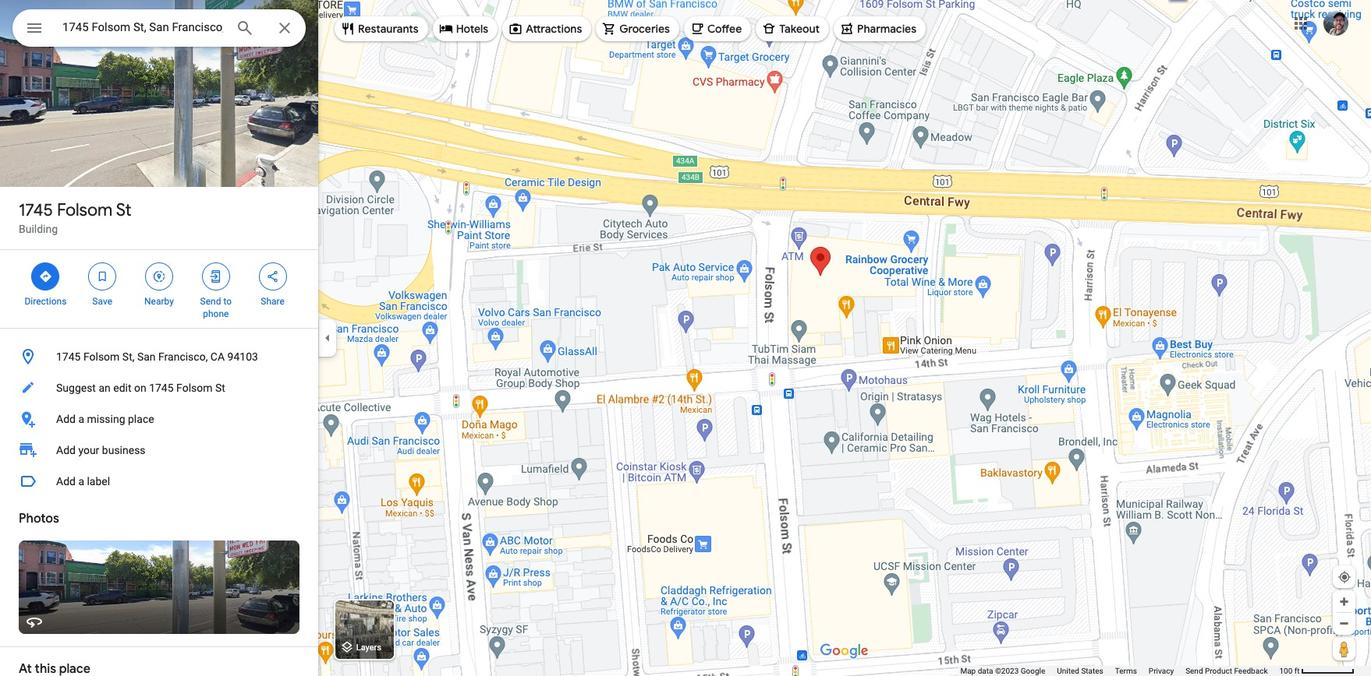 Task type: describe. For each thing, give the bounding box(es) containing it.
attractions button
[[502, 10, 591, 48]]

pharmacies button
[[834, 10, 926, 48]]

ft
[[1294, 668, 1300, 676]]

add for add a missing place
[[56, 413, 76, 426]]

add a label
[[56, 476, 110, 488]]

terms
[[1115, 668, 1137, 676]]

business
[[102, 445, 146, 457]]

privacy button
[[1149, 667, 1174, 677]]

footer inside google maps element
[[960, 667, 1279, 677]]

ca
[[210, 351, 225, 363]]

st inside the '1745 folsom st building'
[[116, 200, 131, 221]]

nearby
[[144, 296, 174, 307]]


[[25, 17, 44, 39]]

add for add a label
[[56, 476, 76, 488]]

1745 folsom st building
[[19, 200, 131, 236]]

100 ft
[[1279, 668, 1300, 676]]

hotels button
[[433, 10, 498, 48]]

100
[[1279, 668, 1292, 676]]

google account: cj baylor  
(christian.baylor@adept.ai) image
[[1323, 11, 1348, 36]]

united
[[1057, 668, 1079, 676]]

folsom inside button
[[176, 382, 213, 395]]

add for add your business
[[56, 445, 76, 457]]

show street view coverage image
[[1333, 638, 1355, 661]]

1745 for st
[[19, 200, 53, 221]]

send product feedback button
[[1186, 667, 1268, 677]]

st inside button
[[215, 382, 225, 395]]

edit
[[113, 382, 131, 395]]

pharmacies
[[857, 22, 916, 36]]

label
[[87, 476, 110, 488]]

data
[[978, 668, 993, 676]]

show your location image
[[1337, 571, 1352, 585]]


[[152, 268, 166, 285]]

google maps element
[[0, 0, 1371, 677]]

suggest an edit on 1745 folsom st button
[[0, 373, 318, 404]]

feedback
[[1234, 668, 1268, 676]]

folsom for st,
[[83, 351, 120, 363]]

add a missing place
[[56, 413, 154, 426]]

missing
[[87, 413, 125, 426]]

1745 for st,
[[56, 351, 81, 363]]

restaurants
[[358, 22, 419, 36]]

layers
[[356, 644, 381, 654]]

suggest an edit on 1745 folsom st
[[56, 382, 225, 395]]

united states button
[[1057, 667, 1103, 677]]

add a label button
[[0, 466, 318, 498]]

add your business link
[[0, 435, 318, 466]]

st,
[[122, 351, 135, 363]]


[[266, 268, 280, 285]]

suggest
[[56, 382, 96, 395]]

terms button
[[1115, 667, 1137, 677]]

 button
[[12, 9, 56, 50]]

zoom in image
[[1338, 597, 1350, 608]]

building
[[19, 223, 58, 236]]



Task type: locate. For each thing, give the bounding box(es) containing it.
1 horizontal spatial 1745
[[56, 351, 81, 363]]

1745 folsom st main content
[[0, 0, 318, 677]]

1745 folsom st, san francisco, ca 94103 button
[[0, 342, 318, 373]]

0 horizontal spatial 1745
[[19, 200, 53, 221]]

1745 folsom st, san francisco, ca 94103
[[56, 351, 258, 363]]

send inside button
[[1186, 668, 1203, 676]]

1 a from the top
[[78, 413, 84, 426]]

2 horizontal spatial 1745
[[149, 382, 174, 395]]

send to phone
[[200, 296, 232, 320]]

add down suggest
[[56, 413, 76, 426]]

product
[[1205, 668, 1232, 676]]

send for send to phone
[[200, 296, 221, 307]]

place
[[128, 413, 154, 426]]

save
[[92, 296, 112, 307]]

send left product
[[1186, 668, 1203, 676]]

add your business
[[56, 445, 146, 457]]


[[95, 268, 109, 285]]

1 vertical spatial st
[[215, 382, 225, 395]]

None field
[[62, 18, 223, 37]]


[[209, 268, 223, 285]]

share
[[261, 296, 285, 307]]

add left your
[[56, 445, 76, 457]]

folsom inside the '1745 folsom st building'
[[57, 200, 112, 221]]

an
[[99, 382, 111, 395]]

states
[[1081, 668, 1103, 676]]

2 add from the top
[[56, 445, 76, 457]]

a for label
[[78, 476, 84, 488]]

1745 inside the '1745 folsom st building'
[[19, 200, 53, 221]]

directions
[[25, 296, 67, 307]]

add left label
[[56, 476, 76, 488]]

groceries
[[619, 22, 670, 36]]

zoom out image
[[1338, 618, 1350, 630]]

0 horizontal spatial send
[[200, 296, 221, 307]]

0 vertical spatial 1745
[[19, 200, 53, 221]]

photos
[[19, 512, 59, 527]]

map data ©2023 google
[[960, 668, 1045, 676]]

0 vertical spatial add
[[56, 413, 76, 426]]

coffee button
[[684, 10, 751, 48]]

1745 Folsom St, San Francisco, CA 94103 field
[[12, 9, 306, 47]]

to
[[223, 296, 232, 307]]

send inside send to phone
[[200, 296, 221, 307]]

2 vertical spatial 1745
[[149, 382, 174, 395]]

on
[[134, 382, 146, 395]]

a
[[78, 413, 84, 426], [78, 476, 84, 488]]

restaurants button
[[335, 10, 428, 48]]

1 vertical spatial folsom
[[83, 351, 120, 363]]

takeout
[[779, 22, 820, 36]]

actions for 1745 folsom st region
[[0, 250, 318, 328]]

a for missing
[[78, 413, 84, 426]]

2 a from the top
[[78, 476, 84, 488]]

groceries button
[[596, 10, 679, 48]]

phone
[[203, 309, 229, 320]]

3 add from the top
[[56, 476, 76, 488]]

folsom
[[57, 200, 112, 221], [83, 351, 120, 363], [176, 382, 213, 395]]

1745 up building
[[19, 200, 53, 221]]

 search field
[[12, 9, 306, 50]]


[[39, 268, 53, 285]]

google
[[1021, 668, 1045, 676]]

footer containing map data ©2023 google
[[960, 667, 1279, 677]]

©2023
[[995, 668, 1019, 676]]

1745 inside button
[[56, 351, 81, 363]]

send product feedback
[[1186, 668, 1268, 676]]

100 ft button
[[1279, 668, 1355, 676]]

0 vertical spatial folsom
[[57, 200, 112, 221]]

1 vertical spatial a
[[78, 476, 84, 488]]

1 horizontal spatial st
[[215, 382, 225, 395]]

a left label
[[78, 476, 84, 488]]

send up phone
[[200, 296, 221, 307]]

folsom down francisco,
[[176, 382, 213, 395]]

94103
[[227, 351, 258, 363]]

1745
[[19, 200, 53, 221], [56, 351, 81, 363], [149, 382, 174, 395]]

2 vertical spatial folsom
[[176, 382, 213, 395]]

1745 up suggest
[[56, 351, 81, 363]]

0 vertical spatial a
[[78, 413, 84, 426]]

folsom for st
[[57, 200, 112, 221]]

st
[[116, 200, 131, 221], [215, 382, 225, 395]]

footer
[[960, 667, 1279, 677]]

add a missing place button
[[0, 404, 318, 435]]

add
[[56, 413, 76, 426], [56, 445, 76, 457], [56, 476, 76, 488]]

1 vertical spatial add
[[56, 445, 76, 457]]

1 vertical spatial 1745
[[56, 351, 81, 363]]

1745 inside button
[[149, 382, 174, 395]]

1745 right on
[[149, 382, 174, 395]]

1 horizontal spatial send
[[1186, 668, 1203, 676]]

0 vertical spatial send
[[200, 296, 221, 307]]

2 vertical spatial add
[[56, 476, 76, 488]]

folsom inside button
[[83, 351, 120, 363]]

folsom left st,
[[83, 351, 120, 363]]

attractions
[[526, 22, 582, 36]]

map
[[960, 668, 976, 676]]

united states
[[1057, 668, 1103, 676]]

privacy
[[1149, 668, 1174, 676]]

none field inside "1745 folsom st, san francisco, ca 94103" field
[[62, 18, 223, 37]]

a left missing
[[78, 413, 84, 426]]

francisco,
[[158, 351, 208, 363]]

send for send product feedback
[[1186, 668, 1203, 676]]

takeout button
[[756, 10, 829, 48]]

hotels
[[456, 22, 488, 36]]

1 add from the top
[[56, 413, 76, 426]]

folsom up building
[[57, 200, 112, 221]]

send
[[200, 296, 221, 307], [1186, 668, 1203, 676]]

1 vertical spatial send
[[1186, 668, 1203, 676]]

your
[[78, 445, 99, 457]]

san
[[137, 351, 156, 363]]

collapse side panel image
[[319, 330, 336, 347]]

0 vertical spatial st
[[116, 200, 131, 221]]

0 horizontal spatial st
[[116, 200, 131, 221]]

coffee
[[707, 22, 742, 36]]



Task type: vqa. For each thing, say whether or not it's contained in the screenshot.
the an
yes



